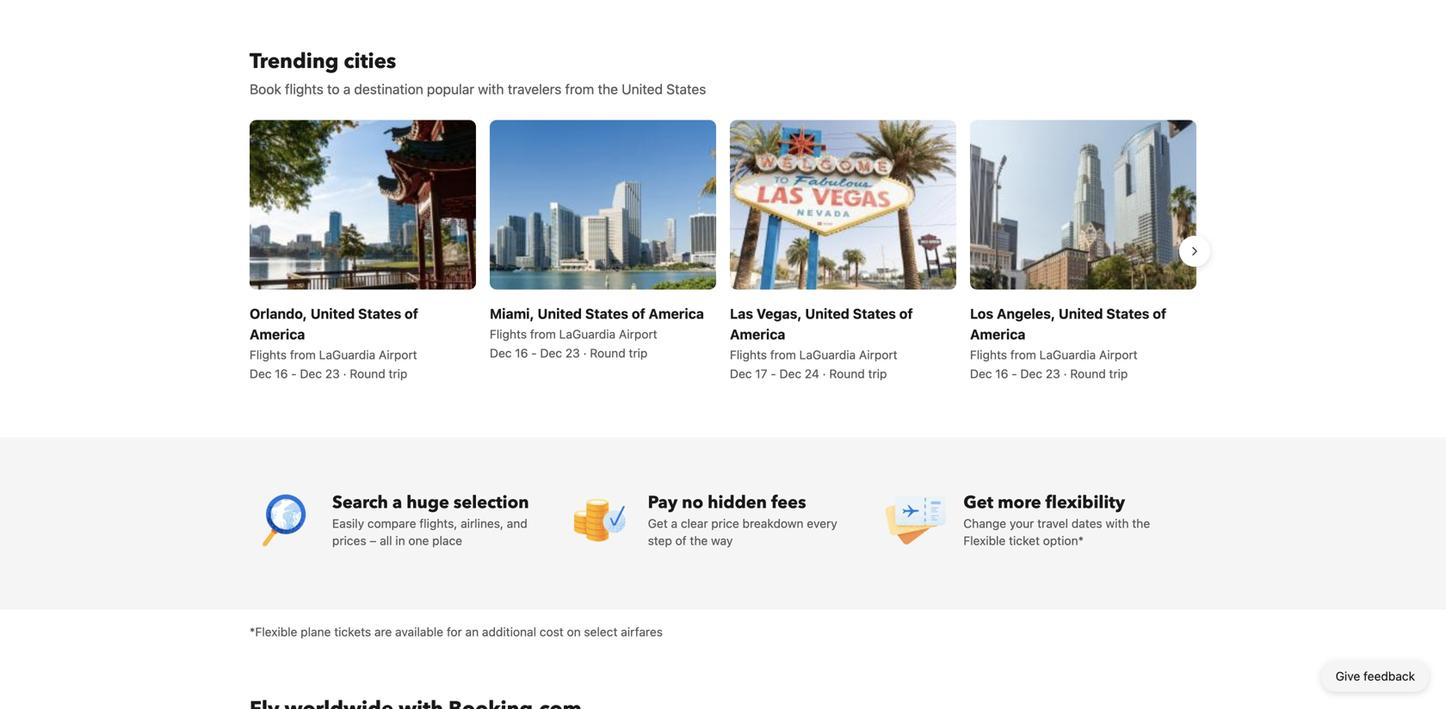 Task type: locate. For each thing, give the bounding box(es) containing it.
the right "dates"
[[1132, 517, 1150, 531]]

and
[[507, 517, 528, 531]]

1 horizontal spatial with
[[1106, 517, 1129, 531]]

23 inside orlando, united states of america flights from laguardia airport dec 16 - dec 23 · round trip
[[325, 367, 340, 381]]

prices
[[332, 534, 366, 548]]

0 vertical spatial a
[[343, 81, 351, 97]]

cost
[[540, 625, 564, 639]]

ticket
[[1009, 534, 1040, 548]]

los angeles, united states of america image
[[970, 120, 1197, 290]]

easily
[[332, 517, 364, 531]]

flexible
[[964, 534, 1006, 548]]

states inside the miami, united states of america flights from laguardia airport dec 16 - dec 23 · round trip
[[585, 306, 629, 322]]

search a huge selection easily compare flights, airlines, and prices – all in one place
[[332, 491, 529, 548]]

0 horizontal spatial the
[[598, 81, 618, 97]]

0 vertical spatial with
[[478, 81, 504, 97]]

flights down orlando, at left top
[[250, 348, 287, 362]]

united inside orlando, united states of america flights from laguardia airport dec 16 - dec 23 · round trip
[[311, 306, 355, 322]]

round
[[590, 346, 626, 360], [350, 367, 385, 381], [829, 367, 865, 381], [1070, 367, 1106, 381]]

1 vertical spatial a
[[393, 491, 402, 515]]

*flexible plane tickets are available for an additional cost on select airfares
[[250, 625, 663, 639]]

trip inside the los angeles, united states of america flights from laguardia airport dec 16 - dec 23 · round trip
[[1109, 367, 1128, 381]]

from down angeles,
[[1011, 348, 1036, 362]]

0 horizontal spatial 16
[[275, 367, 288, 381]]

23 inside the miami, united states of america flights from laguardia airport dec 16 - dec 23 · round trip
[[565, 346, 580, 360]]

0 horizontal spatial with
[[478, 81, 504, 97]]

trip inside the miami, united states of america flights from laguardia airport dec 16 - dec 23 · round trip
[[629, 346, 648, 360]]

16 down angeles,
[[996, 367, 1009, 381]]

with right "dates"
[[1106, 517, 1129, 531]]

fees
[[771, 491, 806, 515]]

price
[[711, 517, 739, 531]]

america inside the miami, united states of america flights from laguardia airport dec 16 - dec 23 · round trip
[[649, 306, 704, 322]]

16 for miami, united states of america
[[515, 346, 528, 360]]

give
[[1336, 669, 1361, 684]]

flights
[[285, 81, 324, 97]]

states inside las vegas, united states of america flights from laguardia airport dec 17 - dec 24 · round trip
[[853, 306, 896, 322]]

16
[[515, 346, 528, 360], [275, 367, 288, 381], [996, 367, 1009, 381]]

· inside the miami, united states of america flights from laguardia airport dec 16 - dec 23 · round trip
[[583, 346, 587, 360]]

2 vertical spatial a
[[671, 517, 678, 531]]

america
[[649, 306, 704, 322], [250, 326, 305, 343], [730, 326, 786, 343], [970, 326, 1026, 343]]

every
[[807, 517, 837, 531]]

1 horizontal spatial get
[[964, 491, 994, 515]]

from down vegas,
[[770, 348, 796, 362]]

16 for orlando, united states of america
[[275, 367, 288, 381]]

more
[[998, 491, 1041, 515]]

a inside pay no hidden fees get a clear price breakdown every step of the way
[[671, 517, 678, 531]]

destination
[[354, 81, 423, 97]]

dec
[[490, 346, 512, 360], [540, 346, 562, 360], [250, 367, 272, 381], [300, 367, 322, 381], [730, 367, 752, 381], [780, 367, 802, 381], [970, 367, 992, 381], [1021, 367, 1043, 381]]

the
[[598, 81, 618, 97], [1132, 517, 1150, 531], [690, 534, 708, 548]]

- down orlando, at left top
[[291, 367, 297, 381]]

from
[[565, 81, 594, 97], [530, 327, 556, 341], [290, 348, 316, 362], [770, 348, 796, 362], [1011, 348, 1036, 362]]

from inside orlando, united states of america flights from laguardia airport dec 16 - dec 23 · round trip
[[290, 348, 316, 362]]

1 horizontal spatial 16
[[515, 346, 528, 360]]

plane
[[301, 625, 331, 639]]

option*
[[1043, 534, 1084, 548]]

2 horizontal spatial 23
[[1046, 367, 1060, 381]]

a up the compare
[[393, 491, 402, 515]]

get up change
[[964, 491, 994, 515]]

–
[[370, 534, 377, 548]]

america down orlando, at left top
[[250, 326, 305, 343]]

pay
[[648, 491, 678, 515]]

get
[[964, 491, 994, 515], [648, 517, 668, 531]]

- inside the miami, united states of america flights from laguardia airport dec 16 - dec 23 · round trip
[[531, 346, 537, 360]]

from down miami, on the top left of the page
[[530, 327, 556, 341]]

23
[[565, 346, 580, 360], [325, 367, 340, 381], [1046, 367, 1060, 381]]

way
[[711, 534, 733, 548]]

from inside trending cities book flights to a destination popular with travelers from the united states
[[565, 81, 594, 97]]

america left the las
[[649, 306, 704, 322]]

to
[[327, 81, 340, 97]]

flights
[[490, 327, 527, 341], [250, 348, 287, 362], [730, 348, 767, 362], [970, 348, 1007, 362]]

with
[[478, 81, 504, 97], [1106, 517, 1129, 531]]

flights inside las vegas, united states of america flights from laguardia airport dec 17 - dec 24 · round trip
[[730, 348, 767, 362]]

with right popular on the top left
[[478, 81, 504, 97]]

from down orlando, at left top
[[290, 348, 316, 362]]

1 vertical spatial the
[[1132, 517, 1150, 531]]

0 horizontal spatial a
[[343, 81, 351, 97]]

16 down miami, on the top left of the page
[[515, 346, 528, 360]]

1 horizontal spatial the
[[690, 534, 708, 548]]

region
[[236, 113, 1211, 390]]

airport inside the miami, united states of america flights from laguardia airport dec 16 - dec 23 · round trip
[[619, 327, 657, 341]]

16 inside orlando, united states of america flights from laguardia airport dec 16 - dec 23 · round trip
[[275, 367, 288, 381]]

america down the las
[[730, 326, 786, 343]]

24
[[805, 367, 819, 381]]

from inside the miami, united states of america flights from laguardia airport dec 16 - dec 23 · round trip
[[530, 327, 556, 341]]

trip inside orlando, united states of america flights from laguardia airport dec 16 - dec 23 · round trip
[[389, 367, 408, 381]]

step
[[648, 534, 672, 548]]

1 horizontal spatial a
[[393, 491, 402, 515]]

united
[[622, 81, 663, 97], [311, 306, 355, 322], [538, 306, 582, 322], [805, 306, 850, 322], [1059, 306, 1103, 322]]

0 vertical spatial the
[[598, 81, 618, 97]]

16 inside the miami, united states of america flights from laguardia airport dec 16 - dec 23 · round trip
[[515, 346, 528, 360]]

2 horizontal spatial 16
[[996, 367, 1009, 381]]

huge
[[407, 491, 449, 515]]

0 vertical spatial get
[[964, 491, 994, 515]]

states
[[667, 81, 706, 97], [358, 306, 401, 322], [585, 306, 629, 322], [853, 306, 896, 322], [1107, 306, 1150, 322]]

-
[[531, 346, 537, 360], [291, 367, 297, 381], [771, 367, 776, 381], [1012, 367, 1017, 381]]

the inside trending cities book flights to a destination popular with travelers from the united states
[[598, 81, 618, 97]]

the down clear
[[690, 534, 708, 548]]

airport
[[619, 327, 657, 341], [379, 348, 417, 362], [859, 348, 898, 362], [1099, 348, 1138, 362]]

- down angeles,
[[1012, 367, 1017, 381]]

america down 'los'
[[970, 326, 1026, 343]]

no
[[682, 491, 704, 515]]

- right 17
[[771, 367, 776, 381]]

trip inside las vegas, united states of america flights from laguardia airport dec 17 - dec 24 · round trip
[[868, 367, 887, 381]]

popular
[[427, 81, 474, 97]]

with inside get more flexibility change your travel dates with the flexible ticket option*
[[1106, 517, 1129, 531]]

a inside search a huge selection easily compare flights, airlines, and prices – all in one place
[[393, 491, 402, 515]]

1 vertical spatial with
[[1106, 517, 1129, 531]]

miami, united states of america flights from laguardia airport dec 16 - dec 23 · round trip
[[490, 306, 704, 360]]

orlando, united states of america image
[[250, 120, 476, 290]]

trending
[[250, 47, 339, 76]]

all
[[380, 534, 392, 548]]

laguardia
[[559, 327, 616, 341], [319, 348, 376, 362], [799, 348, 856, 362], [1040, 348, 1096, 362]]

a inside trending cities book flights to a destination popular with travelers from the united states
[[343, 81, 351, 97]]

- inside las vegas, united states of america flights from laguardia airport dec 17 - dec 24 · round trip
[[771, 367, 776, 381]]

flights down 'los'
[[970, 348, 1007, 362]]

orlando,
[[250, 306, 307, 322]]

the inside get more flexibility change your travel dates with the flexible ticket option*
[[1132, 517, 1150, 531]]

get up step
[[648, 517, 668, 531]]

select
[[584, 625, 618, 639]]

america inside the los angeles, united states of america flights from laguardia airport dec 16 - dec 23 · round trip
[[970, 326, 1026, 343]]

las
[[730, 306, 753, 322]]

of
[[405, 306, 418, 322], [632, 306, 645, 322], [899, 306, 913, 322], [1153, 306, 1167, 322], [676, 534, 687, 548]]

0 horizontal spatial get
[[648, 517, 668, 531]]

hidden
[[708, 491, 767, 515]]

· inside las vegas, united states of america flights from laguardia airport dec 17 - dec 24 · round trip
[[823, 367, 826, 381]]

flights,
[[420, 517, 457, 531]]

2 horizontal spatial a
[[671, 517, 678, 531]]

the right "travelers"
[[598, 81, 618, 97]]

1 horizontal spatial 23
[[565, 346, 580, 360]]

are
[[374, 625, 392, 639]]

trip
[[629, 346, 648, 360], [389, 367, 408, 381], [868, 367, 887, 381], [1109, 367, 1128, 381]]

2 horizontal spatial the
[[1132, 517, 1150, 531]]

from right "travelers"
[[565, 81, 594, 97]]

- down miami, on the top left of the page
[[531, 346, 537, 360]]

your
[[1010, 517, 1034, 531]]

a for trending
[[343, 81, 351, 97]]

flexibility
[[1046, 491, 1125, 515]]

get more flexibility change your travel dates with the flexible ticket option*
[[964, 491, 1150, 548]]

16 down orlando, at left top
[[275, 367, 288, 381]]

travel
[[1038, 517, 1068, 531]]

available
[[395, 625, 443, 639]]

in
[[395, 534, 405, 548]]

airport inside the los angeles, united states of america flights from laguardia airport dec 16 - dec 23 · round trip
[[1099, 348, 1138, 362]]

23 for orlando,
[[325, 367, 340, 381]]

clear
[[681, 517, 708, 531]]

23 for miami,
[[565, 346, 580, 360]]

flights down miami, on the top left of the page
[[490, 327, 527, 341]]

america inside las vegas, united states of america flights from laguardia airport dec 17 - dec 24 · round trip
[[730, 326, 786, 343]]

flights up 17
[[730, 348, 767, 362]]

a right to
[[343, 81, 351, 97]]

a for pay
[[671, 517, 678, 531]]

airfares
[[621, 625, 663, 639]]

1 vertical spatial get
[[648, 517, 668, 531]]

·
[[583, 346, 587, 360], [343, 367, 347, 381], [823, 367, 826, 381], [1064, 367, 1067, 381]]

2 vertical spatial the
[[690, 534, 708, 548]]

0 horizontal spatial 23
[[325, 367, 340, 381]]

a left clear
[[671, 517, 678, 531]]

a
[[343, 81, 351, 97], [393, 491, 402, 515], [671, 517, 678, 531]]

america inside orlando, united states of america flights from laguardia airport dec 16 - dec 23 · round trip
[[250, 326, 305, 343]]

of inside las vegas, united states of america flights from laguardia airport dec 17 - dec 24 · round trip
[[899, 306, 913, 322]]



Task type: vqa. For each thing, say whether or not it's contained in the screenshot.
breakdown
yes



Task type: describe. For each thing, give the bounding box(es) containing it.
- inside the los angeles, united states of america flights from laguardia airport dec 16 - dec 23 · round trip
[[1012, 367, 1017, 381]]

round inside the miami, united states of america flights from laguardia airport dec 16 - dec 23 · round trip
[[590, 346, 626, 360]]

from inside the los angeles, united states of america flights from laguardia airport dec 16 - dec 23 · round trip
[[1011, 348, 1036, 362]]

17
[[755, 367, 768, 381]]

states inside orlando, united states of america flights from laguardia airport dec 16 - dec 23 · round trip
[[358, 306, 401, 322]]

the inside pay no hidden fees get a clear price breakdown every step of the way
[[690, 534, 708, 548]]

airport inside orlando, united states of america flights from laguardia airport dec 16 - dec 23 · round trip
[[379, 348, 417, 362]]

united inside the los angeles, united states of america flights from laguardia airport dec 16 - dec 23 · round trip
[[1059, 306, 1103, 322]]

give feedback button
[[1322, 661, 1429, 692]]

search
[[332, 491, 388, 515]]

one
[[408, 534, 429, 548]]

pay no hidden fees get a clear price breakdown every step of the way
[[648, 491, 837, 548]]

flights inside the los angeles, united states of america flights from laguardia airport dec 16 - dec 23 · round trip
[[970, 348, 1007, 362]]

dates
[[1072, 517, 1103, 531]]

united inside trending cities book flights to a destination popular with travelers from the united states
[[622, 81, 663, 97]]

airport inside las vegas, united states of america flights from laguardia airport dec 17 - dec 24 · round trip
[[859, 348, 898, 362]]

book
[[250, 81, 281, 97]]

breakdown
[[743, 517, 804, 531]]

with inside trending cities book flights to a destination popular with travelers from the united states
[[478, 81, 504, 97]]

los
[[970, 306, 994, 322]]

an
[[465, 625, 479, 639]]

tickets
[[334, 625, 371, 639]]

cities
[[344, 47, 396, 76]]

round inside the los angeles, united states of america flights from laguardia airport dec 16 - dec 23 · round trip
[[1070, 367, 1106, 381]]

united inside the miami, united states of america flights from laguardia airport dec 16 - dec 23 · round trip
[[538, 306, 582, 322]]

miami, united states of america image
[[490, 120, 716, 290]]

additional
[[482, 625, 536, 639]]

give feedback
[[1336, 669, 1415, 684]]

of inside the los angeles, united states of america flights from laguardia airport dec 16 - dec 23 · round trip
[[1153, 306, 1167, 322]]

*flexible
[[250, 625, 297, 639]]

16 inside the los angeles, united states of america flights from laguardia airport dec 16 - dec 23 · round trip
[[996, 367, 1009, 381]]

travelers
[[508, 81, 562, 97]]

las vegas, united states of america flights from laguardia airport dec 17 - dec 24 · round trip
[[730, 306, 913, 381]]

states inside the los angeles, united states of america flights from laguardia airport dec 16 - dec 23 · round trip
[[1107, 306, 1150, 322]]

flights inside orlando, united states of america flights from laguardia airport dec 16 - dec 23 · round trip
[[250, 348, 287, 362]]

las vegas, united states of america image
[[730, 120, 957, 290]]

of inside the miami, united states of america flights from laguardia airport dec 16 - dec 23 · round trip
[[632, 306, 645, 322]]

· inside the los angeles, united states of america flights from laguardia airport dec 16 - dec 23 · round trip
[[1064, 367, 1067, 381]]

feedback
[[1364, 669, 1415, 684]]

compare
[[368, 517, 416, 531]]

on
[[567, 625, 581, 639]]

states inside trending cities book flights to a destination popular with travelers from the united states
[[667, 81, 706, 97]]

region containing orlando, united states of america
[[236, 113, 1211, 390]]

round inside las vegas, united states of america flights from laguardia airport dec 17 - dec 24 · round trip
[[829, 367, 865, 381]]

trending cities book flights to a destination popular with travelers from the united states
[[250, 47, 706, 97]]

laguardia inside the miami, united states of america flights from laguardia airport dec 16 - dec 23 · round trip
[[559, 327, 616, 341]]

los angeles, united states of america flights from laguardia airport dec 16 - dec 23 · round trip
[[970, 306, 1167, 381]]

laguardia inside the los angeles, united states of america flights from laguardia airport dec 16 - dec 23 · round trip
[[1040, 348, 1096, 362]]

united inside las vegas, united states of america flights from laguardia airport dec 17 - dec 24 · round trip
[[805, 306, 850, 322]]

change
[[964, 517, 1007, 531]]

miami,
[[490, 306, 534, 322]]

for
[[447, 625, 462, 639]]

- inside orlando, united states of america flights from laguardia airport dec 16 - dec 23 · round trip
[[291, 367, 297, 381]]

round inside orlando, united states of america flights from laguardia airport dec 16 - dec 23 · round trip
[[350, 367, 385, 381]]

get inside pay no hidden fees get a clear price breakdown every step of the way
[[648, 517, 668, 531]]

laguardia inside orlando, united states of america flights from laguardia airport dec 16 - dec 23 · round trip
[[319, 348, 376, 362]]

laguardia inside las vegas, united states of america flights from laguardia airport dec 17 - dec 24 · round trip
[[799, 348, 856, 362]]

23 inside the los angeles, united states of america flights from laguardia airport dec 16 - dec 23 · round trip
[[1046, 367, 1060, 381]]

selection
[[454, 491, 529, 515]]

of inside orlando, united states of america flights from laguardia airport dec 16 - dec 23 · round trip
[[405, 306, 418, 322]]

get inside get more flexibility change your travel dates with the flexible ticket option*
[[964, 491, 994, 515]]

· inside orlando, united states of america flights from laguardia airport dec 16 - dec 23 · round trip
[[343, 367, 347, 381]]

angeles,
[[997, 306, 1056, 322]]

flights inside the miami, united states of america flights from laguardia airport dec 16 - dec 23 · round trip
[[490, 327, 527, 341]]

vegas,
[[757, 306, 802, 322]]

orlando, united states of america flights from laguardia airport dec 16 - dec 23 · round trip
[[250, 306, 418, 381]]

of inside pay no hidden fees get a clear price breakdown every step of the way
[[676, 534, 687, 548]]

from inside las vegas, united states of america flights from laguardia airport dec 17 - dec 24 · round trip
[[770, 348, 796, 362]]

place
[[432, 534, 462, 548]]

airlines,
[[461, 517, 504, 531]]



